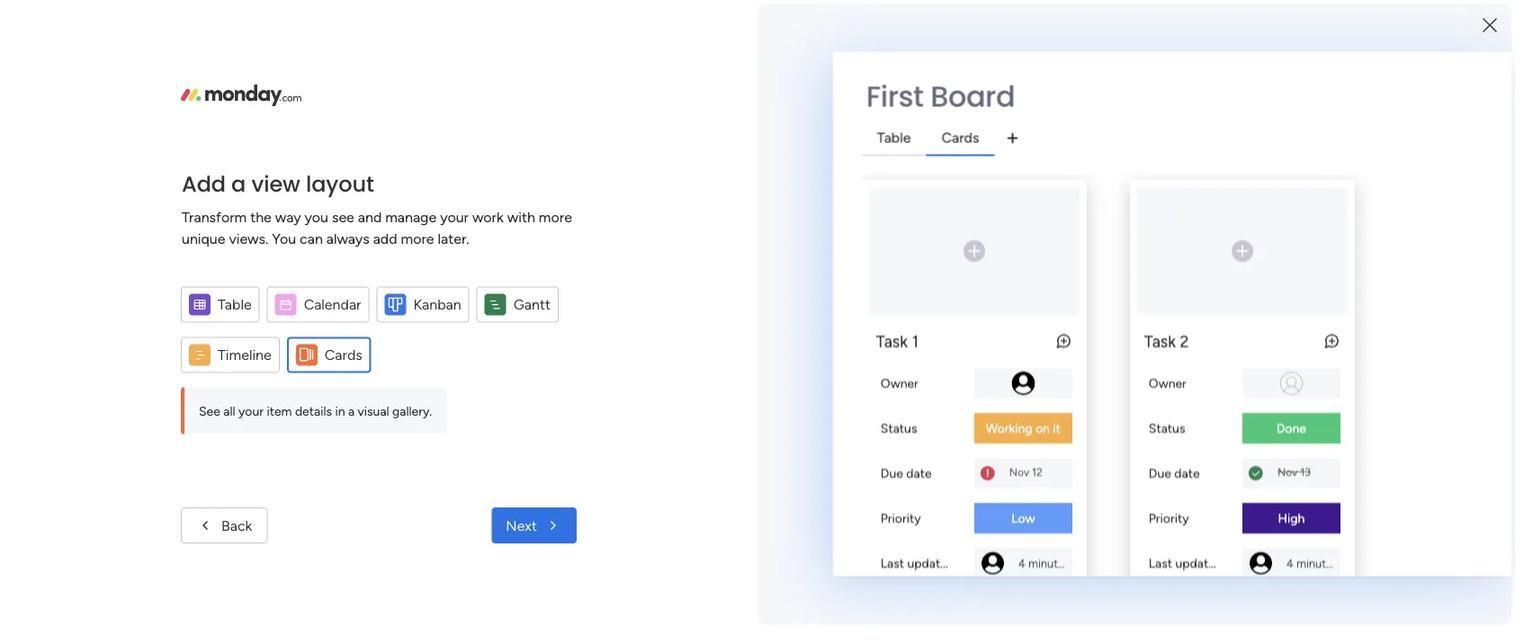 Task type: locate. For each thing, give the bounding box(es) containing it.
see
[[199, 403, 220, 419]]

project management
[[327, 330, 465, 347]]

calendar
[[304, 296, 361, 313]]

2 due date from the left
[[1149, 465, 1200, 481]]

2 owner from the left
[[1149, 375, 1187, 391]]

kanban
[[414, 296, 461, 313]]

and up the add
[[358, 209, 382, 226]]

invite team members (0/1)
[[1264, 236, 1425, 252]]

1 horizontal spatial due date
[[1149, 465, 1200, 481]]

always
[[327, 230, 370, 248]]

work right manage
[[472, 209, 504, 226]]

0 horizontal spatial owner
[[881, 375, 919, 391]]

help button
[[1363, 577, 1426, 607]]

priority
[[881, 510, 921, 526], [1149, 510, 1189, 526]]

1 horizontal spatial due
[[1149, 465, 1172, 481]]

explore
[[1296, 591, 1344, 608]]

task
[[876, 331, 908, 351], [1145, 331, 1176, 351]]

main
[[442, 359, 469, 374]]

0 vertical spatial work
[[472, 209, 504, 226]]

0 horizontal spatial with
[[507, 209, 535, 226]]

work right component icon
[[323, 359, 351, 374]]

1 horizontal spatial priority
[[1149, 510, 1189, 526]]

2 circle o image from the top
[[1246, 238, 1257, 251]]

0 horizontal spatial a
[[231, 169, 246, 199]]

last for task 2
[[1149, 555, 1173, 571]]

you
[[305, 209, 329, 226]]

0 horizontal spatial last
[[881, 555, 905, 571]]

project
[[327, 330, 375, 347]]

your left recent
[[357, 78, 386, 95]]

2 date from the left
[[1175, 465, 1200, 481]]

0 vertical spatial and
[[526, 78, 550, 95]]

2 due from the left
[[1149, 465, 1172, 481]]

check circle image
[[1246, 169, 1257, 183]]

circle o image down check circle image
[[1246, 192, 1257, 205]]

templates right explore
[[1347, 591, 1412, 608]]

status down task 2
[[1149, 420, 1186, 436]]

complete profile
[[1264, 259, 1365, 275]]

task left 2
[[1145, 331, 1176, 351]]

empty.
[[146, 242, 185, 257]]

1 horizontal spatial status
[[1149, 420, 1186, 436]]

account
[[1303, 167, 1355, 183]]

1 vertical spatial circle o image
[[1246, 238, 1257, 251]]

your up made
[[1271, 530, 1299, 547]]

templates down workflow
[[1311, 551, 1376, 568]]

0 vertical spatial more
[[539, 209, 572, 226]]

1 due from the left
[[881, 465, 904, 481]]

1 last from the left
[[881, 555, 905, 571]]

circle o image for upload
[[1246, 192, 1257, 205]]

setup
[[1264, 167, 1300, 183]]

date
[[907, 465, 932, 481], [1175, 465, 1200, 481]]

1 horizontal spatial task
[[1145, 331, 1176, 351]]

1 task from the left
[[876, 331, 908, 351]]

kanban button
[[377, 287, 469, 323]]

owner down task 1
[[881, 375, 919, 391]]

last updated
[[881, 555, 955, 571], [1149, 555, 1223, 571]]

templates image image
[[1235, 389, 1473, 513]]

1 status from the left
[[881, 420, 918, 436]]

with right minutes
[[1436, 530, 1464, 547]]

members
[[1336, 236, 1393, 252]]

cards button
[[287, 337, 371, 373]]

1 vertical spatial in
[[1366, 530, 1377, 547]]

owner
[[881, 375, 919, 391], [1149, 375, 1187, 391]]

task left 1
[[876, 331, 908, 351]]

team
[[1301, 236, 1333, 252]]

0 vertical spatial with
[[507, 209, 535, 226]]

2 last updated from the left
[[1149, 555, 1223, 571]]

0 horizontal spatial task
[[876, 331, 908, 351]]

owner for 1
[[881, 375, 919, 391]]

0 horizontal spatial due
[[881, 465, 904, 481]]

1 due date from the left
[[881, 465, 932, 481]]

board
[[931, 77, 1015, 117]]

1 vertical spatial with
[[1436, 530, 1464, 547]]

first
[[867, 77, 924, 117]]

in left minutes
[[1366, 530, 1377, 547]]

workspace left is
[[70, 242, 131, 257]]

1 horizontal spatial with
[[1436, 530, 1464, 547]]

0 vertical spatial templates
[[1311, 551, 1376, 568]]

first board
[[867, 77, 1015, 117]]

ready-
[[1229, 551, 1272, 568]]

2 status from the left
[[1149, 420, 1186, 436]]

updated
[[908, 555, 955, 571], [1176, 555, 1223, 571]]

1 date from the left
[[907, 465, 932, 481]]

timeline button
[[181, 337, 280, 373]]

component image
[[301, 357, 317, 373]]

status down task 1
[[881, 420, 918, 436]]

and right inbox
[[526, 78, 550, 95]]

1 owner from the left
[[881, 375, 919, 391]]

1 last updated from the left
[[881, 555, 955, 571]]

invite members image
[[1279, 13, 1297, 31]]

workflow
[[1303, 530, 1362, 547]]

back
[[221, 517, 252, 534]]

1 horizontal spatial owner
[[1149, 375, 1187, 391]]

made
[[1272, 551, 1307, 568]]

owner for 2
[[1149, 375, 1187, 391]]

setup account link
[[1246, 165, 1489, 186]]

desktop
[[1308, 213, 1358, 229]]

gallery.
[[392, 403, 432, 419]]

with inside the boost your workflow in minutes with ready-made templates
[[1436, 530, 1464, 547]]

2 updated from the left
[[1176, 555, 1223, 571]]

0 horizontal spatial and
[[358, 209, 382, 226]]

1 vertical spatial more
[[401, 230, 434, 248]]

0 vertical spatial circle o image
[[1246, 192, 1257, 205]]

due
[[881, 465, 904, 481], [1149, 465, 1172, 481]]

later.
[[438, 230, 470, 248]]

update
[[303, 429, 358, 449]]

1 horizontal spatial and
[[526, 78, 550, 95]]

1 circle o image from the top
[[1246, 192, 1257, 205]]

in right details
[[335, 403, 345, 419]]

boards,
[[435, 78, 483, 95]]

due for task 2
[[1149, 465, 1172, 481]]

boost
[[1229, 530, 1267, 547]]

task 1
[[876, 331, 919, 351]]

2 task from the left
[[1145, 331, 1176, 351]]

a right add
[[231, 169, 246, 199]]

update feed (inbox)
[[303, 429, 453, 449]]

0 horizontal spatial last updated
[[881, 555, 955, 571]]

0 horizontal spatial due date
[[881, 465, 932, 481]]

more
[[539, 209, 572, 226], [401, 230, 434, 248]]

2 priority from the left
[[1149, 510, 1189, 526]]

view
[[251, 169, 300, 199]]

0 horizontal spatial date
[[907, 465, 932, 481]]

0 horizontal spatial in
[[335, 403, 345, 419]]

search everything image
[[1363, 13, 1381, 31]]

a
[[231, 169, 246, 199], [348, 403, 355, 419]]

1 updated from the left
[[908, 555, 955, 571]]

2 last from the left
[[1149, 555, 1173, 571]]

transform
[[182, 209, 247, 226]]

1 horizontal spatial work
[[472, 209, 504, 226]]

last updated for task 1
[[881, 555, 955, 571]]

task for task 1
[[876, 331, 908, 351]]

circle o image inside invite team members (0/1) link
[[1246, 238, 1257, 251]]

enable desktop notifications link
[[1264, 211, 1489, 232]]

1 horizontal spatial date
[[1175, 465, 1200, 481]]

1 horizontal spatial last
[[1149, 555, 1173, 571]]

circle o image up circle o icon
[[1246, 238, 1257, 251]]

1 horizontal spatial workspace
[[472, 359, 533, 374]]

management
[[354, 359, 428, 374]]

1 horizontal spatial a
[[348, 403, 355, 419]]

0 horizontal spatial work
[[323, 359, 351, 374]]

0 vertical spatial workspace
[[70, 242, 131, 257]]

circle o image
[[1246, 192, 1257, 205], [1246, 238, 1257, 251]]

1
[[912, 331, 919, 351]]

due date for 2
[[1149, 465, 1200, 481]]

workspace right "main"
[[472, 359, 533, 374]]

way
[[275, 209, 301, 226]]

(0/1)
[[1396, 236, 1425, 252]]

a left visual
[[348, 403, 355, 419]]

0 horizontal spatial status
[[881, 420, 918, 436]]

in
[[335, 403, 345, 419], [1366, 530, 1377, 547]]

0 vertical spatial a
[[231, 169, 246, 199]]

install our mobile app link
[[1264, 280, 1489, 300]]

1 horizontal spatial last updated
[[1149, 555, 1223, 571]]

help
[[1378, 582, 1410, 601]]

0 horizontal spatial workspace
[[70, 242, 131, 257]]

status for 1
[[881, 420, 918, 436]]

circle o image inside upload your photo link
[[1246, 192, 1257, 205]]

last
[[881, 555, 905, 571], [1149, 555, 1173, 571]]

circle o image
[[1246, 261, 1257, 274]]

1 horizontal spatial in
[[1366, 530, 1377, 547]]

upload
[[1264, 190, 1307, 206]]

with up "gantt" button
[[507, 209, 535, 226]]

access
[[309, 78, 353, 95]]

date for 2
[[1175, 465, 1200, 481]]

enable
[[1264, 213, 1304, 229]]

in inside the boost your workflow in minutes with ready-made templates
[[1366, 530, 1377, 547]]

1 horizontal spatial updated
[[1176, 555, 1223, 571]]

1 vertical spatial and
[[358, 209, 382, 226]]

workspace
[[70, 242, 131, 257], [472, 359, 533, 374]]

photo
[[1341, 190, 1377, 206]]

work inside transform the way you see and manage your work with more unique views. you can always add more later.
[[472, 209, 504, 226]]

unique
[[182, 230, 225, 248]]

1 vertical spatial work
[[323, 359, 351, 374]]

1 priority from the left
[[881, 510, 921, 526]]

0 horizontal spatial priority
[[881, 510, 921, 526]]

table
[[218, 296, 252, 313]]

with
[[507, 209, 535, 226], [1436, 530, 1464, 547]]

due date
[[881, 465, 932, 481], [1149, 465, 1200, 481]]

owner down task 2
[[1149, 375, 1187, 391]]

1 vertical spatial templates
[[1347, 591, 1412, 608]]

install our mobile app
[[1264, 282, 1397, 298]]

enable desktop notifications
[[1264, 213, 1440, 229]]

visual
[[358, 403, 389, 419]]

cards
[[325, 347, 362, 364]]

0 horizontal spatial updated
[[908, 555, 955, 571]]

templates
[[1311, 551, 1376, 568], [1347, 591, 1412, 608]]

your up later.
[[440, 209, 469, 226]]



Task type: vqa. For each thing, say whether or not it's contained in the screenshot.
NAME
no



Task type: describe. For each thing, give the bounding box(es) containing it.
priority for 1
[[881, 510, 921, 526]]

apps image
[[1319, 13, 1337, 31]]

explore templates button
[[1229, 581, 1478, 617]]

next
[[506, 517, 537, 534]]

quickly
[[257, 78, 305, 95]]

task for task 2
[[1145, 331, 1176, 351]]

layout
[[306, 169, 374, 199]]

install
[[1264, 282, 1299, 298]]

management
[[378, 330, 465, 347]]

add
[[373, 230, 397, 248]]

gantt button
[[477, 287, 559, 323]]

explore templates
[[1296, 591, 1412, 608]]

recent
[[389, 78, 432, 95]]

you
[[272, 230, 296, 248]]

last updated for task 2
[[1149, 555, 1223, 571]]

your inside the boost your workflow in minutes with ready-made templates
[[1271, 530, 1299, 547]]

priority for 2
[[1149, 510, 1189, 526]]

>
[[431, 359, 439, 374]]

open update feed (inbox) image
[[278, 428, 300, 450]]

and inside transform the way you see and manage your work with more unique views. you can always add more later.
[[358, 209, 382, 226]]

is
[[134, 242, 143, 257]]

minutes
[[1381, 530, 1432, 547]]

feed
[[362, 429, 396, 449]]

your inside transform the way you see and manage your work with more unique views. you can always add more later.
[[440, 209, 469, 226]]

1 vertical spatial a
[[348, 403, 355, 419]]

due for task 1
[[881, 465, 904, 481]]

invite
[[1264, 236, 1297, 252]]

invite team members (0/1) link
[[1246, 234, 1489, 255]]

(inbox)
[[400, 429, 453, 449]]

inbox
[[486, 78, 522, 95]]

our
[[1302, 282, 1325, 298]]

workspaces
[[553, 78, 630, 95]]

add a view layout
[[182, 169, 374, 199]]

quickly access your recent boards, inbox and workspaces
[[257, 78, 630, 95]]

templates inside the boost your workflow in minutes with ready-made templates
[[1311, 551, 1376, 568]]

manage
[[385, 209, 437, 226]]

notifications
[[1361, 213, 1440, 229]]

1 vertical spatial workspace
[[472, 359, 533, 374]]

the
[[250, 209, 272, 226]]

can
[[300, 230, 323, 248]]

upload your photo
[[1264, 190, 1377, 206]]

help image
[[1402, 13, 1420, 31]]

this workspace is empty.
[[44, 242, 185, 257]]

upload your photo link
[[1246, 188, 1489, 209]]

date for 1
[[907, 465, 932, 481]]

your right all on the left of the page
[[239, 403, 264, 419]]

next button
[[492, 508, 577, 544]]

due date for 1
[[881, 465, 932, 481]]

setup account
[[1264, 167, 1355, 183]]

back button
[[181, 508, 268, 544]]

2
[[1180, 331, 1189, 351]]

all
[[224, 403, 235, 419]]

details
[[295, 403, 332, 419]]

circle o image for invite
[[1246, 238, 1257, 251]]

timeline
[[218, 347, 272, 364]]

notifications image
[[1200, 13, 1218, 31]]

app
[[1372, 282, 1397, 298]]

table button
[[181, 287, 260, 323]]

work management > main workspace
[[323, 359, 533, 374]]

your
[[1310, 190, 1337, 206]]

updated for 1
[[908, 555, 955, 571]]

add
[[182, 169, 226, 199]]

calendar button
[[267, 287, 369, 323]]

templates inside explore templates button
[[1347, 591, 1412, 608]]

public board image
[[301, 329, 320, 348]]

profile
[[1327, 259, 1365, 275]]

last for task 1
[[881, 555, 905, 571]]

this
[[44, 242, 67, 257]]

task 2
[[1145, 331, 1189, 351]]

see
[[332, 209, 355, 226]]

logo image
[[181, 85, 302, 106]]

with inside transform the way you see and manage your work with more unique views. you can always add more later.
[[507, 209, 535, 226]]

ruby anderson image
[[1465, 7, 1494, 36]]

mobile
[[1328, 282, 1369, 298]]

complete profile link
[[1246, 257, 1489, 277]]

0 horizontal spatial more
[[401, 230, 434, 248]]

1 horizontal spatial more
[[539, 209, 572, 226]]

gantt
[[514, 296, 551, 313]]

0 vertical spatial in
[[335, 403, 345, 419]]

inbox image
[[1239, 13, 1257, 31]]

complete
[[1264, 259, 1323, 275]]

item
[[267, 403, 292, 419]]

see all your item details in a visual gallery.
[[199, 403, 432, 419]]

updated for 2
[[1176, 555, 1223, 571]]

status for 2
[[1149, 420, 1186, 436]]

transform the way you see and manage your work with more unique views. you can always add more later.
[[182, 209, 572, 248]]

views.
[[229, 230, 268, 248]]



